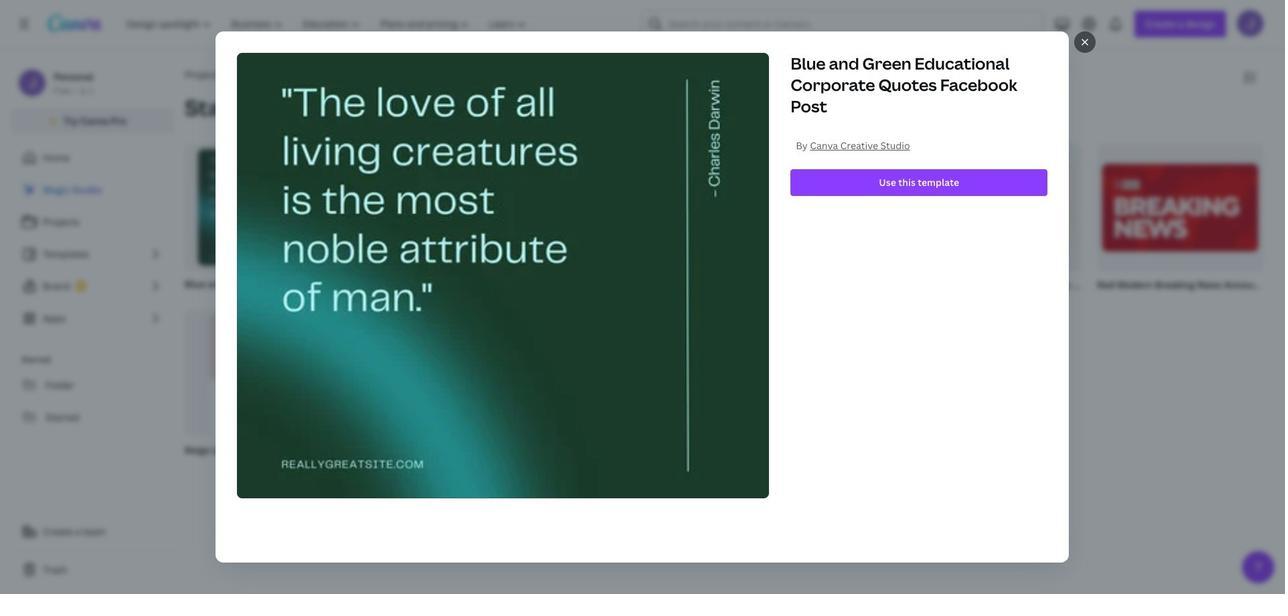 Task type: describe. For each thing, give the bounding box(es) containing it.
top level navigation element
[[118, 11, 538, 37]]



Task type: vqa. For each thing, say whether or not it's contained in the screenshot.
list
yes



Task type: locate. For each thing, give the bounding box(es) containing it.
group
[[182, 144, 351, 294], [365, 144, 534, 300], [547, 144, 716, 314], [730, 144, 899, 294], [912, 144, 1081, 294], [1095, 144, 1264, 294], [182, 310, 351, 568]]

None search field
[[642, 11, 1044, 37]]

list
[[11, 177, 174, 332]]



